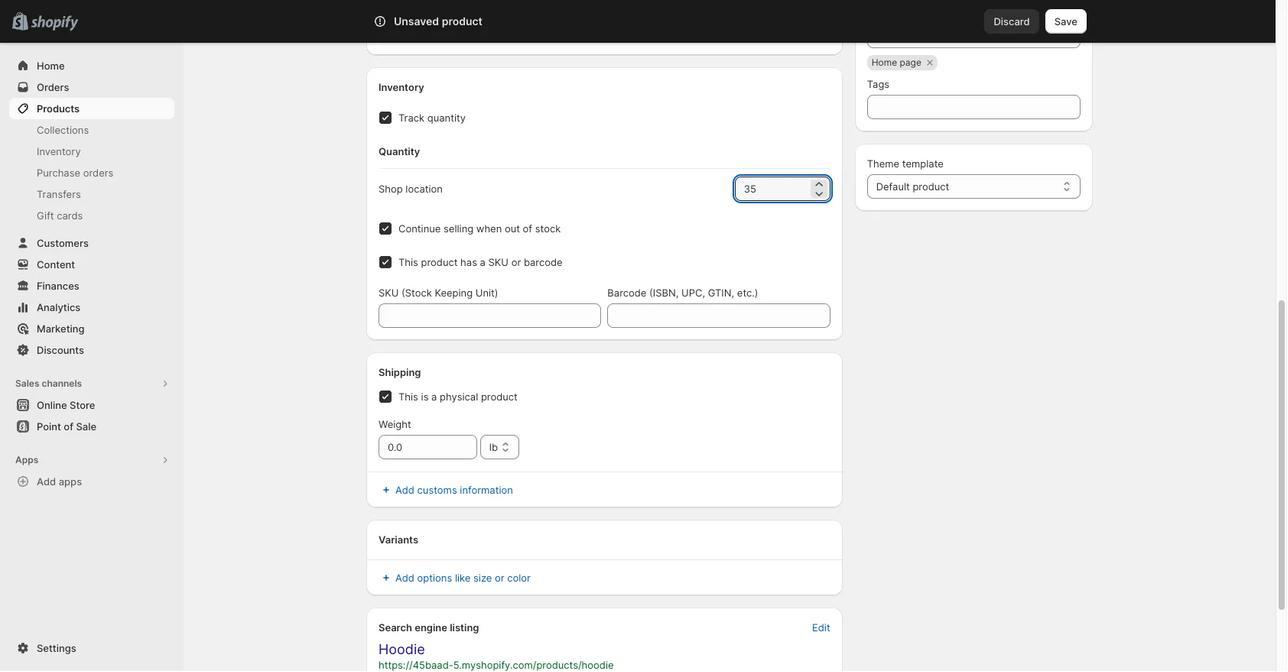 Task type: locate. For each thing, give the bounding box(es) containing it.
home inside home page link
[[872, 57, 897, 68]]

home inside home link
[[37, 60, 65, 72]]

this up (stock
[[398, 256, 418, 268]]

shop location
[[379, 183, 443, 195]]

add left apps
[[37, 476, 56, 488]]

finances
[[37, 280, 79, 292]]

content
[[37, 258, 75, 271]]

1 horizontal spatial a
[[480, 256, 486, 268]]

sku
[[488, 256, 509, 268], [379, 287, 399, 299]]

2 this from the top
[[398, 391, 418, 403]]

unsaved
[[394, 15, 439, 28]]

add options like size or color button
[[369, 567, 540, 589]]

add inside button
[[395, 572, 414, 584]]

edit
[[812, 622, 830, 634]]

Weight text field
[[379, 435, 477, 460]]

out
[[505, 223, 520, 235]]

add apps
[[37, 476, 82, 488]]

search
[[441, 15, 474, 28], [379, 622, 412, 634]]

engine
[[415, 622, 447, 634]]

orders
[[83, 167, 113, 179]]

home for home
[[37, 60, 65, 72]]

1 horizontal spatial inventory
[[379, 81, 424, 93]]

sale
[[76, 421, 96, 433]]

1 vertical spatial this
[[398, 391, 418, 403]]

of left sale
[[64, 421, 73, 433]]

gift cards link
[[9, 205, 174, 226]]

product right "physical"
[[481, 391, 518, 403]]

search inside button
[[441, 15, 474, 28]]

search right unsaved
[[441, 15, 474, 28]]

product right unsaved
[[442, 15, 482, 28]]

barcode
[[524, 256, 563, 268]]

size
[[473, 572, 492, 584]]

point
[[37, 421, 61, 433]]

1 vertical spatial search
[[379, 622, 412, 634]]

a right has
[[480, 256, 486, 268]]

shopify image
[[31, 16, 78, 31]]

of inside 'link'
[[64, 421, 73, 433]]

unsaved product
[[394, 15, 482, 28]]

1 vertical spatial or
[[495, 572, 504, 584]]

add for add options like size or color
[[395, 572, 414, 584]]

orders
[[37, 81, 69, 93]]

sku left (stock
[[379, 287, 399, 299]]

or left barcode at the top left
[[511, 256, 521, 268]]

product down template
[[913, 180, 949, 193]]

0 horizontal spatial home
[[37, 60, 65, 72]]

quantity
[[427, 112, 466, 124]]

1 horizontal spatial or
[[511, 256, 521, 268]]

analytics
[[37, 301, 81, 314]]

1 vertical spatial of
[[64, 421, 73, 433]]

inventory up track at the left of page
[[379, 81, 424, 93]]

1 vertical spatial inventory
[[37, 145, 81, 158]]

inventory
[[379, 81, 424, 93], [37, 145, 81, 158]]

product left has
[[421, 256, 458, 268]]

add options like size or color
[[395, 572, 531, 584]]

or
[[511, 256, 521, 268], [495, 572, 504, 584]]

or right size
[[495, 572, 504, 584]]

inventory up purchase
[[37, 145, 81, 158]]

0 vertical spatial a
[[480, 256, 486, 268]]

track quantity
[[398, 112, 466, 124]]

0 vertical spatial inventory
[[379, 81, 424, 93]]

discard
[[994, 15, 1030, 28]]

None number field
[[735, 177, 807, 201]]

1 horizontal spatial home
[[872, 57, 897, 68]]

selling
[[444, 223, 473, 235]]

search up hoodie on the left
[[379, 622, 412, 634]]

is
[[421, 391, 429, 403]]

analytics link
[[9, 297, 174, 318]]

0 vertical spatial sku
[[488, 256, 509, 268]]

this left is
[[398, 391, 418, 403]]

sku right has
[[488, 256, 509, 268]]

customs
[[417, 484, 457, 496]]

Barcode (ISBN, UPC, GTIN, etc.) text field
[[607, 304, 830, 328]]

home up 'orders'
[[37, 60, 65, 72]]

collections link
[[9, 119, 174, 141]]

0 horizontal spatial or
[[495, 572, 504, 584]]

0 horizontal spatial sku
[[379, 287, 399, 299]]

home for home page
[[872, 57, 897, 68]]

0 vertical spatial of
[[523, 223, 532, 235]]

0 vertical spatial or
[[511, 256, 521, 268]]

gift cards
[[37, 210, 83, 222]]

0 horizontal spatial of
[[64, 421, 73, 433]]

upc,
[[681, 287, 705, 299]]

1 this from the top
[[398, 256, 418, 268]]

of
[[523, 223, 532, 235], [64, 421, 73, 433]]

store
[[70, 399, 95, 411]]

customers
[[37, 237, 89, 249]]

edit button
[[803, 617, 839, 639]]

0 horizontal spatial inventory
[[37, 145, 81, 158]]

a right is
[[431, 391, 437, 403]]

lb
[[489, 441, 498, 453]]

home up tags
[[872, 57, 897, 68]]

1 horizontal spatial search
[[441, 15, 474, 28]]

of right out
[[523, 223, 532, 235]]

theme
[[867, 158, 899, 170]]

1 vertical spatial a
[[431, 391, 437, 403]]

add left customs
[[395, 484, 414, 496]]

purchase orders link
[[9, 162, 174, 184]]

0 vertical spatial this
[[398, 256, 418, 268]]

product for unsaved
[[442, 15, 482, 28]]

0 horizontal spatial search
[[379, 622, 412, 634]]

home
[[872, 57, 897, 68], [37, 60, 65, 72]]

or inside button
[[495, 572, 504, 584]]

shop
[[379, 183, 403, 195]]

discounts link
[[9, 340, 174, 361]]

apps
[[59, 476, 82, 488]]

Collections text field
[[867, 24, 1081, 48]]

like
[[455, 572, 471, 584]]

orders link
[[9, 76, 174, 98]]

channels
[[42, 378, 82, 389]]

add left options
[[395, 572, 414, 584]]

add customs information
[[395, 484, 513, 496]]

listing
[[450, 622, 479, 634]]

0 vertical spatial search
[[441, 15, 474, 28]]

sales channels button
[[9, 373, 174, 395]]



Task type: vqa. For each thing, say whether or not it's contained in the screenshot.
orders
yes



Task type: describe. For each thing, give the bounding box(es) containing it.
transfers
[[37, 188, 81, 200]]

continue
[[398, 223, 441, 235]]

save
[[1054, 15, 1077, 28]]

save button
[[1045, 9, 1087, 34]]

(stock
[[402, 287, 432, 299]]

point of sale button
[[0, 416, 184, 437]]

keeping
[[435, 287, 473, 299]]

apps
[[15, 454, 38, 466]]

this for this product has a sku or barcode
[[398, 256, 418, 268]]

tags
[[867, 78, 889, 90]]

1 horizontal spatial sku
[[488, 256, 509, 268]]

weight
[[379, 418, 411, 431]]

(isbn,
[[649, 287, 679, 299]]

marketing
[[37, 323, 85, 335]]

0 horizontal spatial a
[[431, 391, 437, 403]]

point of sale link
[[9, 416, 174, 437]]

this for this is a physical product
[[398, 391, 418, 403]]

theme template
[[867, 158, 944, 170]]

inventory link
[[9, 141, 174, 162]]

this product has a sku or barcode
[[398, 256, 563, 268]]

color
[[507, 572, 531, 584]]

add for add apps
[[37, 476, 56, 488]]

track
[[398, 112, 425, 124]]

location
[[406, 183, 443, 195]]

shipping
[[379, 366, 421, 379]]

discard button
[[985, 9, 1039, 34]]

quantity
[[379, 145, 420, 158]]

etc.)
[[737, 287, 758, 299]]

discounts
[[37, 344, 84, 356]]

collections
[[37, 124, 89, 136]]

settings
[[37, 642, 76, 655]]

physical
[[440, 391, 478, 403]]

product for this
[[421, 256, 458, 268]]

when
[[476, 223, 502, 235]]

gift
[[37, 210, 54, 222]]

1 vertical spatial sku
[[379, 287, 399, 299]]

purchase
[[37, 167, 80, 179]]

online store button
[[0, 395, 184, 416]]

add apps button
[[9, 471, 174, 492]]

search for search engine listing
[[379, 622, 412, 634]]

1 horizontal spatial of
[[523, 223, 532, 235]]

home page
[[872, 57, 921, 68]]

purchase orders
[[37, 167, 113, 179]]

default product
[[876, 180, 949, 193]]

gtin,
[[708, 287, 734, 299]]

apps button
[[9, 450, 174, 471]]

online store link
[[9, 395, 174, 416]]

product for default
[[913, 180, 949, 193]]

barcode
[[607, 287, 647, 299]]

SKU (Stock Keeping Unit) text field
[[379, 304, 601, 328]]

home link
[[9, 55, 174, 76]]

online
[[37, 399, 67, 411]]

variants
[[379, 534, 418, 546]]

home page link
[[872, 55, 921, 70]]

Tags text field
[[867, 95, 1081, 119]]

search button
[[416, 9, 860, 34]]

customers link
[[9, 232, 174, 254]]

barcode (isbn, upc, gtin, etc.)
[[607, 287, 758, 299]]

unit)
[[475, 287, 498, 299]]

continue selling when out of stock
[[398, 223, 561, 235]]

settings link
[[9, 638, 174, 659]]

sku (stock keeping unit)
[[379, 287, 498, 299]]

has
[[460, 256, 477, 268]]

cards
[[57, 210, 83, 222]]

stock
[[535, 223, 561, 235]]

online store
[[37, 399, 95, 411]]

add for add customs information
[[395, 484, 414, 496]]

marketing link
[[9, 318, 174, 340]]

options
[[417, 572, 452, 584]]

page
[[900, 57, 921, 68]]

hoodie
[[379, 642, 425, 658]]

products
[[37, 102, 80, 115]]

information
[[460, 484, 513, 496]]

default
[[876, 180, 910, 193]]

sales
[[15, 378, 39, 389]]

search for search
[[441, 15, 474, 28]]

template
[[902, 158, 944, 170]]

content link
[[9, 254, 174, 275]]

search engine listing
[[379, 622, 479, 634]]

transfers link
[[9, 184, 174, 205]]

this is a physical product
[[398, 391, 518, 403]]

products link
[[9, 98, 174, 119]]



